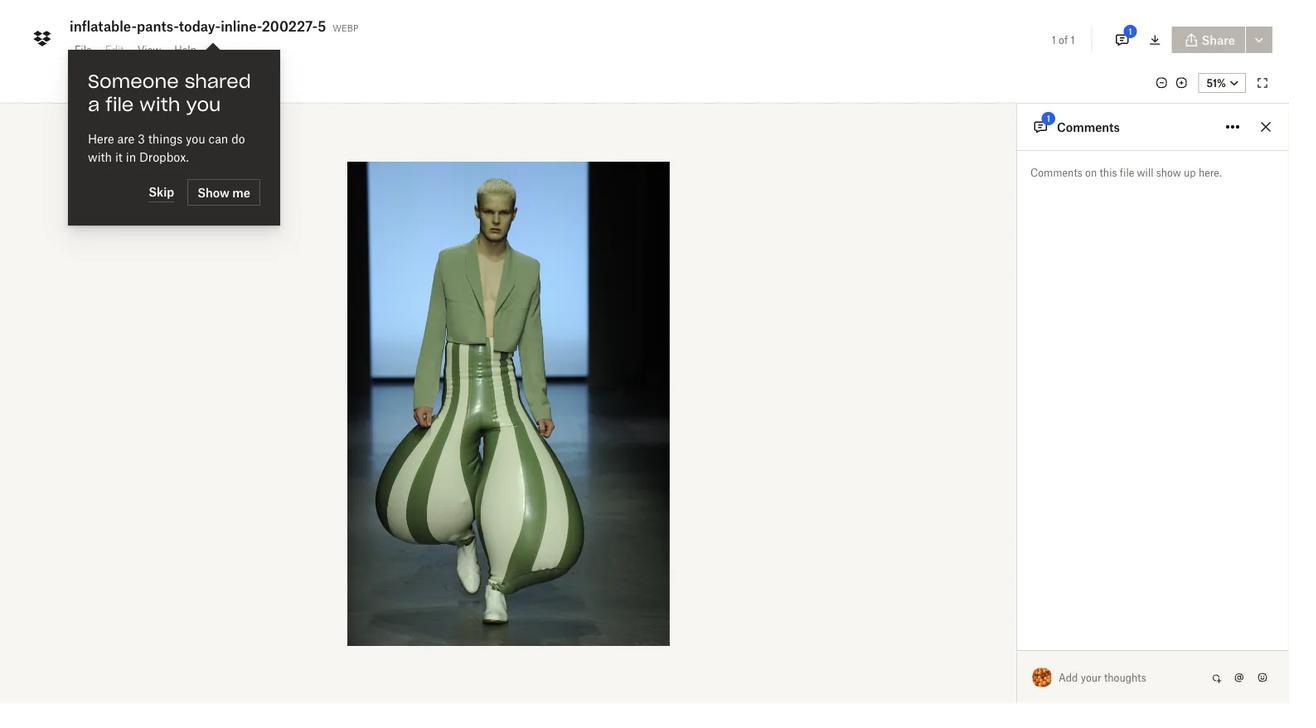 Task type: describe. For each thing, give the bounding box(es) containing it.
today-
[[179, 18, 221, 34]]

show
[[1157, 166, 1182, 179]]

show me
[[197, 185, 250, 199]]

me
[[232, 185, 250, 199]]

here are 3 things you can do with it in dropbox.
[[88, 131, 245, 164]]

shared
[[185, 70, 251, 93]]

Add your thoughts text field
[[1059, 664, 1207, 691]]

pants-
[[137, 18, 179, 34]]

add your thoughts
[[1059, 671, 1147, 684]]

1 inside 1 dropdown button
[[1129, 26, 1133, 37]]

can
[[209, 131, 228, 146]]

ruby anderson image
[[1032, 667, 1053, 688]]

51% button
[[1199, 73, 1246, 93]]

will
[[1137, 166, 1154, 179]]

3
[[138, 131, 145, 146]]

1 button
[[1106, 23, 1139, 56]]

file for will
[[1120, 166, 1135, 179]]

you inside the here are 3 things you can do with it in dropbox.
[[186, 131, 205, 146]]

200227-
[[262, 18, 318, 34]]

you inside someone shared a file with you
[[186, 93, 221, 116]]

are
[[117, 131, 135, 146]]

skip
[[149, 185, 174, 199]]

things
[[148, 131, 183, 146]]

comments for comments
[[1057, 120, 1120, 134]]

thoughts
[[1105, 671, 1147, 684]]

close right sidebar image
[[1256, 117, 1276, 137]]

do
[[232, 131, 245, 146]]

1 of 1
[[1052, 34, 1075, 46]]

webp
[[333, 19, 359, 34]]



Task type: locate. For each thing, give the bounding box(es) containing it.
comments up on at the right top of the page
[[1057, 120, 1120, 134]]

0 vertical spatial with
[[140, 93, 180, 116]]

someone shared a file with you
[[88, 70, 251, 116]]

1 vertical spatial comments
[[1031, 166, 1083, 179]]

with down "here"
[[88, 150, 112, 164]]

0 vertical spatial file
[[106, 93, 134, 116]]

it
[[115, 150, 123, 164]]

51%
[[1207, 77, 1227, 89]]

file inside someone shared a file with you
[[106, 93, 134, 116]]

you left can
[[186, 131, 205, 146]]

5
[[318, 18, 326, 34]]

up
[[1184, 166, 1196, 179]]

1 you from the top
[[186, 93, 221, 116]]

1 vertical spatial with
[[88, 150, 112, 164]]

with inside the here are 3 things you can do with it in dropbox.
[[88, 150, 112, 164]]

inline-
[[221, 18, 262, 34]]

in
[[126, 150, 136, 164]]

comments on this file will show up here.
[[1031, 166, 1222, 179]]

add
[[1059, 671, 1079, 684]]

with inside someone shared a file with you
[[140, 93, 180, 116]]

1 vertical spatial file
[[1120, 166, 1135, 179]]

this
[[1100, 166, 1118, 179]]

here
[[88, 131, 114, 146]]

show
[[197, 185, 230, 199]]

1 vertical spatial you
[[186, 131, 205, 146]]

with up things
[[140, 93, 180, 116]]

on
[[1086, 166, 1097, 179]]

file for with
[[106, 93, 134, 116]]

you up can
[[186, 93, 221, 116]]

1 horizontal spatial file
[[1120, 166, 1135, 179]]

of
[[1059, 34, 1068, 46]]

add your thoughts image
[[1059, 668, 1193, 687]]

your
[[1081, 671, 1102, 684]]

0 vertical spatial comments
[[1057, 120, 1120, 134]]

show me button
[[188, 179, 260, 206]]

with
[[140, 93, 180, 116], [88, 150, 112, 164]]

dropbox.
[[139, 150, 189, 164]]

a
[[88, 93, 100, 116]]

2 you from the top
[[186, 131, 205, 146]]

file right a
[[106, 93, 134, 116]]

comments
[[1057, 120, 1120, 134], [1031, 166, 1083, 179]]

dropbox image
[[29, 25, 56, 52]]

1
[[1129, 26, 1133, 37], [1052, 34, 1056, 46], [1071, 34, 1075, 46], [1047, 113, 1051, 124]]

here.
[[1199, 166, 1222, 179]]

0 horizontal spatial file
[[106, 93, 134, 116]]

you
[[186, 93, 221, 116], [186, 131, 205, 146]]

1 horizontal spatial with
[[140, 93, 180, 116]]

someone
[[88, 70, 179, 93]]

file left 'will'
[[1120, 166, 1135, 179]]

inflatable-pants-today-inline-200227-5 webp
[[70, 18, 359, 34]]

skip button
[[149, 182, 174, 202]]

comments for comments on this file will show up here.
[[1031, 166, 1083, 179]]

0 vertical spatial you
[[186, 93, 221, 116]]

comments left on at the right top of the page
[[1031, 166, 1083, 179]]

inflatable-
[[70, 18, 137, 34]]

0 horizontal spatial with
[[88, 150, 112, 164]]

file
[[106, 93, 134, 116], [1120, 166, 1135, 179]]



Task type: vqa. For each thing, say whether or not it's contained in the screenshot.
You within the the Here are 3 things you can do with it in Dropbox.
yes



